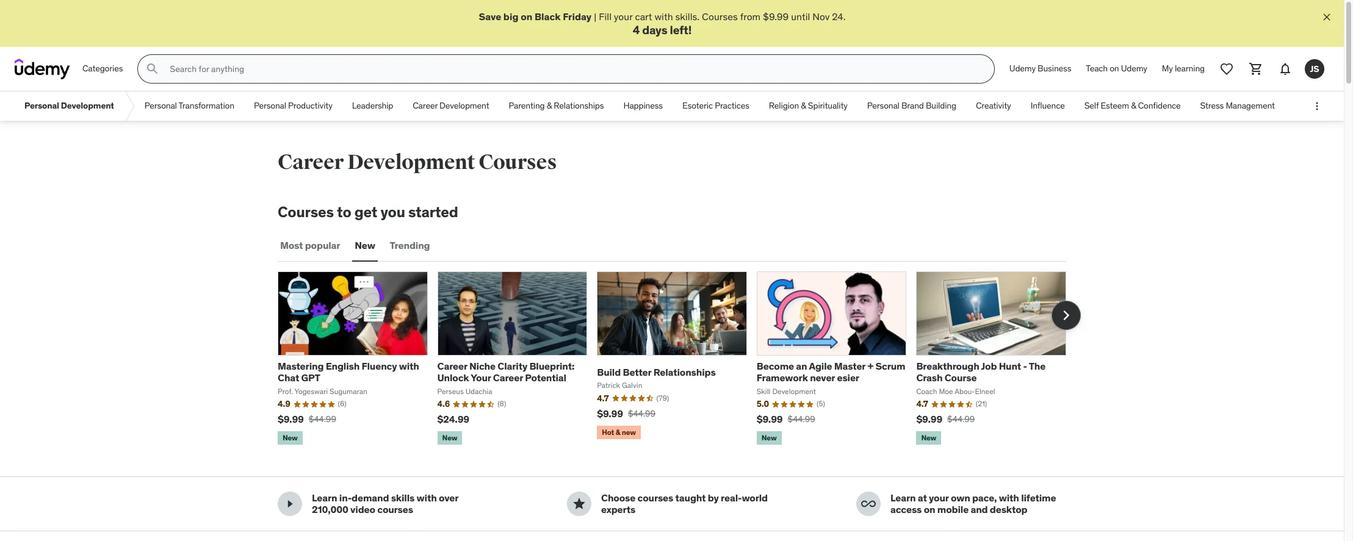 Task type: locate. For each thing, give the bounding box(es) containing it.
relationships down search for anything text box
[[554, 100, 604, 111]]

& for parenting
[[547, 100, 552, 111]]

1 horizontal spatial learn
[[890, 492, 916, 504]]

0 horizontal spatial on
[[521, 10, 532, 23]]

chat
[[278, 372, 299, 384]]

on right teach
[[1110, 63, 1119, 74]]

confidence
[[1138, 100, 1181, 111]]

2 horizontal spatial medium image
[[861, 497, 876, 512]]

my
[[1162, 63, 1173, 74]]

medium image left access
[[861, 497, 876, 512]]

with right "fluency"
[[399, 360, 419, 372]]

3 medium image from the left
[[861, 497, 876, 512]]

career for career niche clarity blueprint: unlock your career potential
[[437, 360, 467, 372]]

2 horizontal spatial on
[[1110, 63, 1119, 74]]

course
[[945, 372, 977, 384]]

personal productivity
[[254, 100, 332, 111]]

medium image for choose courses taught by real-world experts
[[572, 497, 587, 512]]

job
[[981, 360, 997, 372]]

personal development link
[[15, 92, 124, 121]]

management
[[1226, 100, 1275, 111]]

development for career development
[[439, 100, 489, 111]]

udemy business
[[1009, 63, 1071, 74]]

learn in-demand skills with over 210,000 video courses
[[312, 492, 458, 516]]

1 vertical spatial relationships
[[653, 366, 716, 378]]

stress
[[1200, 100, 1224, 111]]

courses up most popular
[[278, 203, 334, 222]]

udemy left business
[[1009, 63, 1036, 74]]

your inside save big on black friday | fill your cart with skills. courses from $9.99 until nov 24. 4 days left!
[[614, 10, 633, 23]]

1 medium image from the left
[[283, 497, 297, 512]]

career for career development
[[413, 100, 438, 111]]

lifetime
[[1021, 492, 1056, 504]]

0 horizontal spatial your
[[614, 10, 633, 23]]

with
[[655, 10, 673, 23], [399, 360, 419, 372], [417, 492, 437, 504], [999, 492, 1019, 504]]

+
[[868, 360, 873, 372]]

career right your
[[493, 372, 523, 384]]

personal left productivity
[[254, 100, 286, 111]]

esteem
[[1101, 100, 1129, 111]]

self esteem & confidence link
[[1075, 92, 1191, 121]]

on left mobile
[[924, 504, 935, 516]]

with right the pace,
[[999, 492, 1019, 504]]

personal down udemy image
[[24, 100, 59, 111]]

1 horizontal spatial udemy
[[1121, 63, 1147, 74]]

never
[[810, 372, 835, 384]]

courses left taught
[[638, 492, 673, 504]]

nov
[[813, 10, 830, 23]]

1 horizontal spatial on
[[924, 504, 935, 516]]

esoteric practices
[[682, 100, 749, 111]]

shopping cart with 0 items image
[[1249, 62, 1263, 76]]

courses down parenting
[[479, 150, 557, 175]]

2 learn from the left
[[890, 492, 916, 504]]

0 vertical spatial on
[[521, 10, 532, 23]]

courses
[[638, 492, 673, 504], [377, 504, 413, 516]]

4 personal from the left
[[867, 100, 900, 111]]

medium image left 210,000
[[283, 497, 297, 512]]

210,000
[[312, 504, 348, 516]]

0 horizontal spatial medium image
[[283, 497, 297, 512]]

with up "days"
[[655, 10, 673, 23]]

& right parenting
[[547, 100, 552, 111]]

with left over
[[417, 492, 437, 504]]

english
[[326, 360, 360, 372]]

0 horizontal spatial courses
[[377, 504, 413, 516]]

& inside 'link'
[[1131, 100, 1136, 111]]

0 horizontal spatial udemy
[[1009, 63, 1036, 74]]

fluency
[[362, 360, 397, 372]]

new
[[355, 239, 375, 252]]

with inside save big on black friday | fill your cart with skills. courses from $9.99 until nov 24. 4 days left!
[[655, 10, 673, 23]]

0 horizontal spatial learn
[[312, 492, 337, 504]]

transformation
[[179, 100, 234, 111]]

1 udemy from the left
[[1009, 63, 1036, 74]]

3 personal from the left
[[254, 100, 286, 111]]

learn for learn at your own pace, with lifetime access on mobile and desktop
[[890, 492, 916, 504]]

close image
[[1321, 11, 1333, 23]]

development for career development courses
[[347, 150, 475, 175]]

the
[[1029, 360, 1046, 372]]

1 vertical spatial on
[[1110, 63, 1119, 74]]

js
[[1310, 63, 1319, 74]]

relationships for parenting & relationships
[[554, 100, 604, 111]]

personal right arrow pointing to subcategory menu links icon
[[145, 100, 177, 111]]

wishlist image
[[1219, 62, 1234, 76]]

career left "niche"
[[437, 360, 467, 372]]

2 udemy from the left
[[1121, 63, 1147, 74]]

relationships inside parenting & relationships link
[[554, 100, 604, 111]]

next image
[[1057, 306, 1076, 325]]

build better relationships
[[597, 366, 716, 378]]

become an agile master + scrum framework never esier
[[757, 360, 905, 384]]

2 horizontal spatial courses
[[702, 10, 738, 23]]

3 & from the left
[[1131, 100, 1136, 111]]

niche
[[469, 360, 496, 372]]

-
[[1023, 360, 1027, 372]]

personal brand building
[[867, 100, 956, 111]]

1 horizontal spatial medium image
[[572, 497, 587, 512]]

your
[[614, 10, 633, 23], [929, 492, 949, 504]]

1 & from the left
[[547, 100, 552, 111]]

trending button
[[387, 231, 432, 261]]

self esteem & confidence
[[1084, 100, 1181, 111]]

breakthrough job hunt - the crash course link
[[916, 360, 1046, 384]]

udemy image
[[15, 59, 70, 79]]

learn left at at the right of the page
[[890, 492, 916, 504]]

creativity link
[[966, 92, 1021, 121]]

get
[[354, 203, 377, 222]]

fill
[[599, 10, 612, 23]]

agile
[[809, 360, 832, 372]]

relationships right better
[[653, 366, 716, 378]]

leadership
[[352, 100, 393, 111]]

esoteric practices link
[[673, 92, 759, 121]]

relationships inside carousel element
[[653, 366, 716, 378]]

personal for personal brand building
[[867, 100, 900, 111]]

build better relationships link
[[597, 366, 716, 378]]

0 horizontal spatial &
[[547, 100, 552, 111]]

personal left brand
[[867, 100, 900, 111]]

development for personal development
[[61, 100, 114, 111]]

development
[[61, 100, 114, 111], [439, 100, 489, 111], [347, 150, 475, 175]]

0 vertical spatial your
[[614, 10, 633, 23]]

& right religion
[[801, 100, 806, 111]]

1 horizontal spatial your
[[929, 492, 949, 504]]

2 medium image from the left
[[572, 497, 587, 512]]

1 horizontal spatial courses
[[638, 492, 673, 504]]

your right fill
[[614, 10, 633, 23]]

stress management link
[[1191, 92, 1285, 121]]

by
[[708, 492, 719, 504]]

popular
[[305, 239, 340, 252]]

with inside "learn at your own pace, with lifetime access on mobile and desktop"
[[999, 492, 1019, 504]]

1 personal from the left
[[24, 100, 59, 111]]

courses right video
[[377, 504, 413, 516]]

new button
[[352, 231, 378, 261]]

until
[[791, 10, 810, 23]]

mastering english fluency with chat gpt link
[[278, 360, 419, 384]]

learn left in-
[[312, 492, 337, 504]]

1 vertical spatial your
[[929, 492, 949, 504]]

1 learn from the left
[[312, 492, 337, 504]]

from
[[740, 10, 761, 23]]

on right big on the left top of page
[[521, 10, 532, 23]]

1 horizontal spatial &
[[801, 100, 806, 111]]

2 vertical spatial on
[[924, 504, 935, 516]]

your right at at the right of the page
[[929, 492, 949, 504]]

you
[[381, 203, 405, 222]]

your
[[471, 372, 491, 384]]

happiness link
[[614, 92, 673, 121]]

2 personal from the left
[[145, 100, 177, 111]]

courses inside learn in-demand skills with over 210,000 video courses
[[377, 504, 413, 516]]

religion
[[769, 100, 799, 111]]

0 horizontal spatial relationships
[[554, 100, 604, 111]]

& right the esteem
[[1131, 100, 1136, 111]]

learn inside learn in-demand skills with over 210,000 video courses
[[312, 492, 337, 504]]

video
[[350, 504, 375, 516]]

1 horizontal spatial relationships
[[653, 366, 716, 378]]

demand
[[352, 492, 389, 504]]

notifications image
[[1278, 62, 1293, 76]]

career down productivity
[[278, 150, 344, 175]]

courses left the from
[[702, 10, 738, 23]]

more subcategory menu links image
[[1311, 100, 1323, 112]]

skills
[[391, 492, 415, 504]]

medium image
[[283, 497, 297, 512], [572, 497, 587, 512], [861, 497, 876, 512]]

0 vertical spatial courses
[[702, 10, 738, 23]]

udemy inside udemy business link
[[1009, 63, 1036, 74]]

&
[[547, 100, 552, 111], [801, 100, 806, 111], [1131, 100, 1136, 111]]

learn inside "learn at your own pace, with lifetime access on mobile and desktop"
[[890, 492, 916, 504]]

career for career development courses
[[278, 150, 344, 175]]

better
[[623, 366, 651, 378]]

career right leadership
[[413, 100, 438, 111]]

2 vertical spatial courses
[[278, 203, 334, 222]]

0 vertical spatial relationships
[[554, 100, 604, 111]]

courses inside choose courses taught by real-world experts
[[638, 492, 673, 504]]

scrum
[[876, 360, 905, 372]]

master
[[834, 360, 866, 372]]

world
[[742, 492, 768, 504]]

influence
[[1031, 100, 1065, 111]]

medium image left experts
[[572, 497, 587, 512]]

save
[[479, 10, 501, 23]]

1 vertical spatial courses
[[479, 150, 557, 175]]

building
[[926, 100, 956, 111]]

& for religion
[[801, 100, 806, 111]]

experts
[[601, 504, 635, 516]]

days
[[642, 23, 667, 37]]

learn
[[312, 492, 337, 504], [890, 492, 916, 504]]

2 & from the left
[[801, 100, 806, 111]]

2 horizontal spatial &
[[1131, 100, 1136, 111]]

udemy left my at the right top
[[1121, 63, 1147, 74]]

0 horizontal spatial courses
[[278, 203, 334, 222]]

friday
[[563, 10, 592, 23]]



Task type: describe. For each thing, give the bounding box(es) containing it.
own
[[951, 492, 970, 504]]

religion & spirituality link
[[759, 92, 857, 121]]

become an agile master + scrum framework never esier link
[[757, 360, 905, 384]]

personal development
[[24, 100, 114, 111]]

learn for learn in-demand skills with over 210,000 video courses
[[312, 492, 337, 504]]

unlock
[[437, 372, 469, 384]]

most
[[280, 239, 303, 252]]

breakthrough
[[916, 360, 979, 372]]

personal transformation link
[[135, 92, 244, 121]]

career development courses
[[278, 150, 557, 175]]

medium image for learn in-demand skills with over 210,000 video courses
[[283, 497, 297, 512]]

choose
[[601, 492, 635, 504]]

$9.99
[[763, 10, 789, 23]]

access
[[890, 504, 922, 516]]

|
[[594, 10, 597, 23]]

arrow pointing to subcategory menu links image
[[124, 92, 135, 121]]

submit search image
[[145, 62, 160, 76]]

happiness
[[623, 100, 663, 111]]

relationships for build better relationships
[[653, 366, 716, 378]]

mobile
[[937, 504, 969, 516]]

stress management
[[1200, 100, 1275, 111]]

4
[[633, 23, 640, 37]]

personal transformation
[[145, 100, 234, 111]]

desktop
[[990, 504, 1027, 516]]

mastering english fluency with chat gpt
[[278, 360, 419, 384]]

framework
[[757, 372, 808, 384]]

parenting & relationships link
[[499, 92, 614, 121]]

cart
[[635, 10, 652, 23]]

practices
[[715, 100, 749, 111]]

my learning
[[1162, 63, 1205, 74]]

to
[[337, 203, 351, 222]]

teach on udemy
[[1086, 63, 1147, 74]]

brand
[[901, 100, 924, 111]]

creativity
[[976, 100, 1011, 111]]

my learning link
[[1155, 54, 1212, 84]]

categories button
[[75, 54, 130, 84]]

choose courses taught by real-world experts
[[601, 492, 768, 516]]

most popular
[[280, 239, 340, 252]]

mastering
[[278, 360, 324, 372]]

leadership link
[[342, 92, 403, 121]]

with inside learn in-demand skills with over 210,000 video courses
[[417, 492, 437, 504]]

business
[[1038, 63, 1071, 74]]

teach on udemy link
[[1079, 54, 1155, 84]]

1 horizontal spatial courses
[[479, 150, 557, 175]]

udemy inside teach on udemy link
[[1121, 63, 1147, 74]]

build
[[597, 366, 621, 378]]

js link
[[1300, 54, 1329, 84]]

an
[[796, 360, 807, 372]]

Search for anything text field
[[167, 59, 980, 79]]

taught
[[675, 492, 706, 504]]

teach
[[1086, 63, 1108, 74]]

your inside "learn at your own pace, with lifetime access on mobile and desktop"
[[929, 492, 949, 504]]

with inside mastering english fluency with chat gpt
[[399, 360, 419, 372]]

hunt
[[999, 360, 1021, 372]]

career niche clarity blueprint: unlock your career potential
[[437, 360, 575, 384]]

over
[[439, 492, 458, 504]]

big
[[503, 10, 519, 23]]

most popular button
[[278, 231, 343, 261]]

real-
[[721, 492, 742, 504]]

left!
[[670, 23, 692, 37]]

crash
[[916, 372, 943, 384]]

skills.
[[675, 10, 700, 23]]

black
[[535, 10, 561, 23]]

parenting & relationships
[[509, 100, 604, 111]]

courses inside save big on black friday | fill your cart with skills. courses from $9.99 until nov 24. 4 days left!
[[702, 10, 738, 23]]

learn at your own pace, with lifetime access on mobile and desktop
[[890, 492, 1056, 516]]

become
[[757, 360, 794, 372]]

save big on black friday | fill your cart with skills. courses from $9.99 until nov 24. 4 days left!
[[479, 10, 846, 37]]

clarity
[[498, 360, 527, 372]]

and
[[971, 504, 988, 516]]

personal for personal productivity
[[254, 100, 286, 111]]

learning
[[1175, 63, 1205, 74]]

spirituality
[[808, 100, 848, 111]]

breakthrough job hunt - the crash course
[[916, 360, 1046, 384]]

24.
[[832, 10, 846, 23]]

carousel element
[[278, 272, 1081, 448]]

personal for personal transformation
[[145, 100, 177, 111]]

parenting
[[509, 100, 545, 111]]

at
[[918, 492, 927, 504]]

blueprint:
[[529, 360, 575, 372]]

productivity
[[288, 100, 332, 111]]

medium image for learn at your own pace, with lifetime access on mobile and desktop
[[861, 497, 876, 512]]

on inside save big on black friday | fill your cart with skills. courses from $9.99 until nov 24. 4 days left!
[[521, 10, 532, 23]]

personal for personal development
[[24, 100, 59, 111]]

on inside "learn at your own pace, with lifetime access on mobile and desktop"
[[924, 504, 935, 516]]



Task type: vqa. For each thing, say whether or not it's contained in the screenshot.
personal
yes



